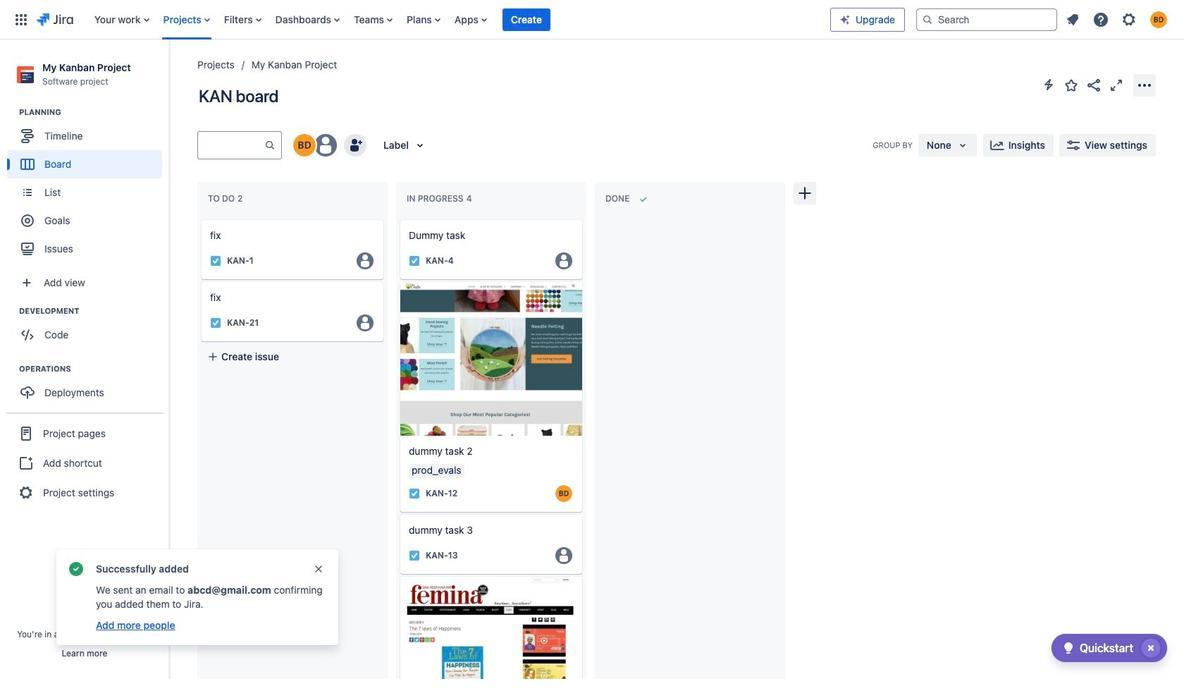 Task type: describe. For each thing, give the bounding box(es) containing it.
heading for planning icon
[[19, 107, 169, 118]]

add people image
[[347, 137, 364, 154]]

create issue image for in progress element
[[391, 210, 408, 227]]

in progress element
[[407, 193, 475, 204]]

1 vertical spatial task image
[[409, 488, 420, 499]]

group for the operations icon
[[7, 363, 169, 411]]

Search this board text field
[[198, 133, 264, 158]]

task image for in progress element
[[409, 255, 420, 267]]

success image
[[68, 561, 85, 578]]

0 horizontal spatial list
[[87, 0, 831, 39]]

more actions image
[[1137, 77, 1154, 93]]

sidebar element
[[0, 39, 169, 679]]

group for planning icon
[[7, 107, 169, 267]]

Search field
[[917, 8, 1058, 31]]

sidebar navigation image
[[154, 56, 185, 85]]

notifications image
[[1065, 11, 1082, 28]]

appswitcher icon image
[[13, 11, 30, 28]]

goal image
[[21, 215, 34, 227]]



Task type: locate. For each thing, give the bounding box(es) containing it.
search image
[[923, 14, 934, 25]]

jira image
[[37, 11, 73, 28], [37, 11, 73, 28]]

list
[[87, 0, 831, 39], [1061, 7, 1176, 32]]

0 horizontal spatial create issue image
[[192, 210, 209, 227]]

1 vertical spatial heading
[[19, 306, 169, 317]]

task image down in progress element
[[409, 255, 420, 267]]

2 heading from the top
[[19, 306, 169, 317]]

list item
[[503, 0, 551, 39]]

automations menu button icon image
[[1041, 76, 1058, 93]]

view settings image
[[1066, 137, 1083, 154]]

1 horizontal spatial list
[[1061, 7, 1176, 32]]

operations image
[[2, 361, 19, 377]]

2 vertical spatial task image
[[409, 550, 420, 561]]

primary element
[[8, 0, 831, 39]]

group for development icon
[[7, 306, 169, 353]]

0 vertical spatial task image
[[210, 317, 221, 329]]

2 task image from the left
[[409, 255, 420, 267]]

1 horizontal spatial task image
[[409, 255, 420, 267]]

development image
[[2, 303, 19, 320]]

create issue image down to do element
[[192, 210, 209, 227]]

heading for the operations icon
[[19, 363, 169, 375]]

None search field
[[917, 8, 1058, 31]]

1 heading from the top
[[19, 107, 169, 118]]

0 horizontal spatial task image
[[210, 255, 221, 267]]

star kan board image
[[1064, 77, 1081, 93]]

create column image
[[797, 185, 814, 202]]

create issue image for to do element
[[192, 210, 209, 227]]

planning image
[[2, 104, 19, 121]]

task image
[[210, 255, 221, 267], [409, 255, 420, 267]]

create issue image
[[192, 210, 209, 227], [391, 210, 408, 227]]

your profile and settings image
[[1151, 11, 1168, 28]]

task image for to do element
[[210, 255, 221, 267]]

2 create issue image from the left
[[391, 210, 408, 227]]

1 task image from the left
[[210, 255, 221, 267]]

to do element
[[208, 193, 246, 204]]

create issue image down in progress element
[[391, 210, 408, 227]]

3 heading from the top
[[19, 363, 169, 375]]

help image
[[1093, 11, 1110, 28]]

settings image
[[1121, 11, 1138, 28]]

0 vertical spatial heading
[[19, 107, 169, 118]]

heading for development icon
[[19, 306, 169, 317]]

task image down to do element
[[210, 255, 221, 267]]

heading
[[19, 107, 169, 118], [19, 306, 169, 317], [19, 363, 169, 375]]

task image
[[210, 317, 221, 329], [409, 488, 420, 499], [409, 550, 420, 561]]

banner
[[0, 0, 1185, 39]]

enter full screen image
[[1109, 77, 1126, 93]]

group
[[7, 107, 169, 267], [7, 306, 169, 353], [7, 363, 169, 411], [6, 413, 164, 513]]

2 vertical spatial heading
[[19, 363, 169, 375]]

dismiss image
[[313, 564, 324, 575]]

1 horizontal spatial create issue image
[[391, 210, 408, 227]]

1 create issue image from the left
[[192, 210, 209, 227]]

dismiss quickstart image
[[1140, 637, 1163, 659]]



Task type: vqa. For each thing, say whether or not it's contained in the screenshot.
"Heading" for 'group' associated with the OPERATIONS icon
yes



